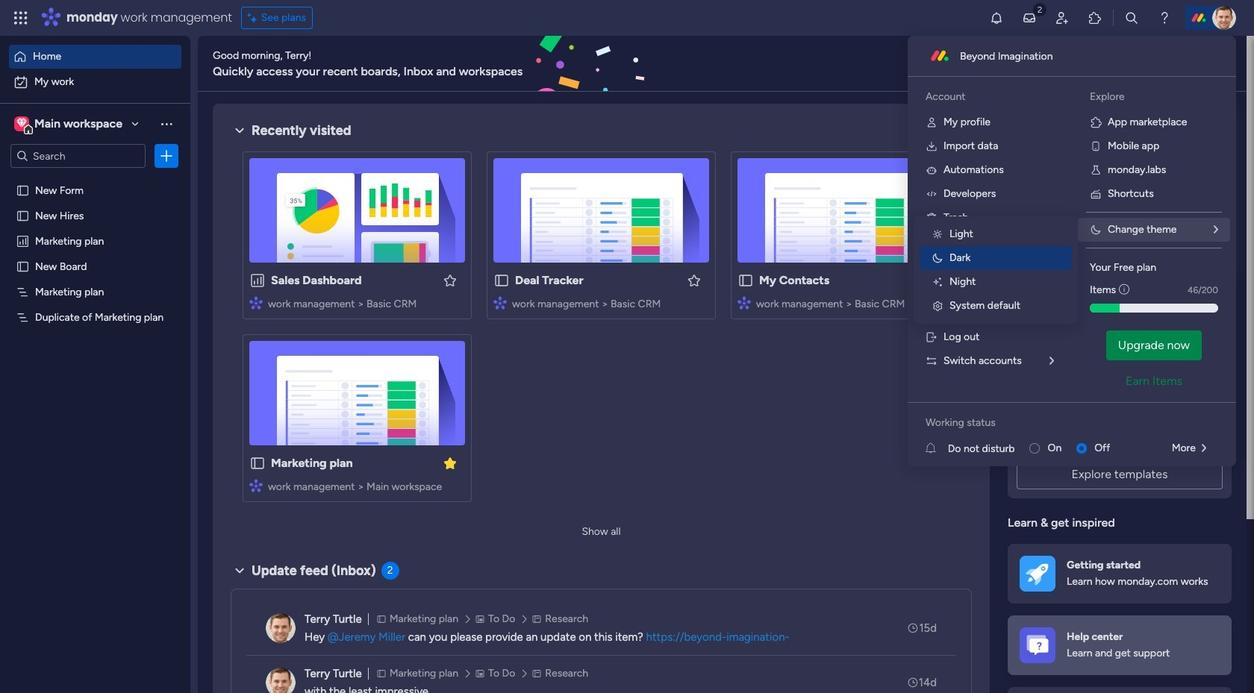 Task type: locate. For each thing, give the bounding box(es) containing it.
developers image
[[926, 188, 938, 200]]

list box
[[0, 174, 190, 531]]

1 horizontal spatial public board image
[[249, 455, 266, 472]]

see plans image
[[248, 10, 261, 26]]

0 vertical spatial invite members image
[[1055, 10, 1070, 25]]

1 horizontal spatial public dashboard image
[[249, 273, 266, 289]]

workspace image
[[17, 116, 27, 132]]

public board image
[[16, 183, 30, 197], [16, 208, 30, 222], [494, 273, 510, 289]]

public board image for 3rd add to favorites 'image' from left
[[738, 273, 754, 289]]

0 vertical spatial public board image
[[16, 183, 30, 197]]

0 vertical spatial public dashboard image
[[16, 234, 30, 248]]

1 horizontal spatial terry turtle image
[[1213, 6, 1236, 30]]

1 vertical spatial option
[[9, 70, 181, 94]]

notifications image
[[989, 10, 1004, 25]]

1 horizontal spatial invite members image
[[1055, 10, 1070, 25]]

workspace selection element
[[14, 115, 125, 134]]

add to favorites image
[[443, 273, 458, 288], [687, 273, 702, 288], [931, 273, 946, 288]]

0 horizontal spatial add to favorites image
[[443, 273, 458, 288]]

0 vertical spatial option
[[9, 45, 181, 69]]

1 vertical spatial terry turtle image
[[266, 668, 296, 694]]

close recently visited image
[[231, 122, 249, 140]]

workspace image
[[14, 116, 29, 132]]

2 add to favorites image from the left
[[687, 273, 702, 288]]

getting started element
[[1008, 544, 1232, 604]]

terry turtle image down terry turtle icon
[[266, 668, 296, 694]]

0 horizontal spatial public board image
[[16, 259, 30, 273]]

dark image
[[932, 252, 944, 264]]

invite members image down teams icon
[[926, 308, 938, 320]]

public dashboard image
[[16, 234, 30, 248], [249, 273, 266, 289]]

options image
[[159, 149, 174, 164]]

1 add to favorites image from the left
[[443, 273, 458, 288]]

terry turtle image
[[1213, 6, 1236, 30], [266, 668, 296, 694]]

0 horizontal spatial terry turtle image
[[266, 668, 296, 694]]

2 horizontal spatial public board image
[[738, 273, 754, 289]]

2 element
[[381, 562, 399, 580]]

public board image
[[16, 259, 30, 273], [738, 273, 754, 289], [249, 455, 266, 472]]

2 vertical spatial option
[[0, 177, 190, 180]]

teams image
[[926, 284, 938, 296]]

Search in workspace field
[[31, 147, 125, 165]]

quick search results list box
[[231, 140, 972, 520]]

1 vertical spatial public dashboard image
[[249, 273, 266, 289]]

1 horizontal spatial add to favorites image
[[687, 273, 702, 288]]

0 horizontal spatial invite members image
[[926, 308, 938, 320]]

2 vertical spatial public board image
[[494, 273, 510, 289]]

terry turtle image right the help icon
[[1213, 6, 1236, 30]]

invite members image
[[1055, 10, 1070, 25], [926, 308, 938, 320]]

import data image
[[926, 140, 938, 152]]

0 vertical spatial terry turtle image
[[1213, 6, 1236, 30]]

search everything image
[[1124, 10, 1139, 25]]

2 horizontal spatial add to favorites image
[[931, 273, 946, 288]]

workspace options image
[[159, 116, 174, 131]]

monday.labs image
[[1090, 164, 1102, 176]]

invite members image right the 2 icon
[[1055, 10, 1070, 25]]

option
[[9, 45, 181, 69], [9, 70, 181, 94], [0, 177, 190, 180]]



Task type: describe. For each thing, give the bounding box(es) containing it.
2 image
[[1033, 1, 1047, 18]]

1 vertical spatial public board image
[[16, 208, 30, 222]]

v2 user feedback image
[[1020, 55, 1031, 72]]

mobile app image
[[1090, 140, 1102, 152]]

3 add to favorites image from the left
[[931, 273, 946, 288]]

terry turtle image
[[266, 614, 296, 644]]

automations image
[[926, 164, 938, 176]]

select product image
[[13, 10, 28, 25]]

public board image for the remove from favorites image
[[249, 455, 266, 472]]

list arrow image
[[1214, 225, 1218, 235]]

close update feed (inbox) image
[[231, 562, 249, 580]]

log out image
[[926, 332, 938, 343]]

archive image
[[926, 236, 938, 248]]

remove from favorites image
[[443, 456, 458, 471]]

change theme image
[[1090, 224, 1102, 236]]

my profile image
[[926, 116, 938, 128]]

check circle image
[[1030, 197, 1040, 209]]

light image
[[932, 228, 944, 240]]

monday marketplace image
[[1088, 10, 1103, 25]]

trash image
[[926, 212, 938, 224]]

0 horizontal spatial public dashboard image
[[16, 234, 30, 248]]

public dashboard image inside quick search results list box
[[249, 273, 266, 289]]

templates image image
[[1021, 300, 1219, 403]]

help center element
[[1008, 616, 1232, 676]]

shortcuts image
[[1090, 188, 1102, 200]]

administration image
[[926, 260, 938, 272]]

night image
[[932, 276, 944, 288]]

v2 info image
[[1119, 282, 1130, 298]]

help image
[[1157, 10, 1172, 25]]

system default image
[[932, 300, 944, 312]]

v2 surfce notifications image
[[926, 441, 948, 457]]

update feed image
[[1022, 10, 1037, 25]]

1 vertical spatial invite members image
[[926, 308, 938, 320]]



Task type: vqa. For each thing, say whether or not it's contained in the screenshot.
2 element
yes



